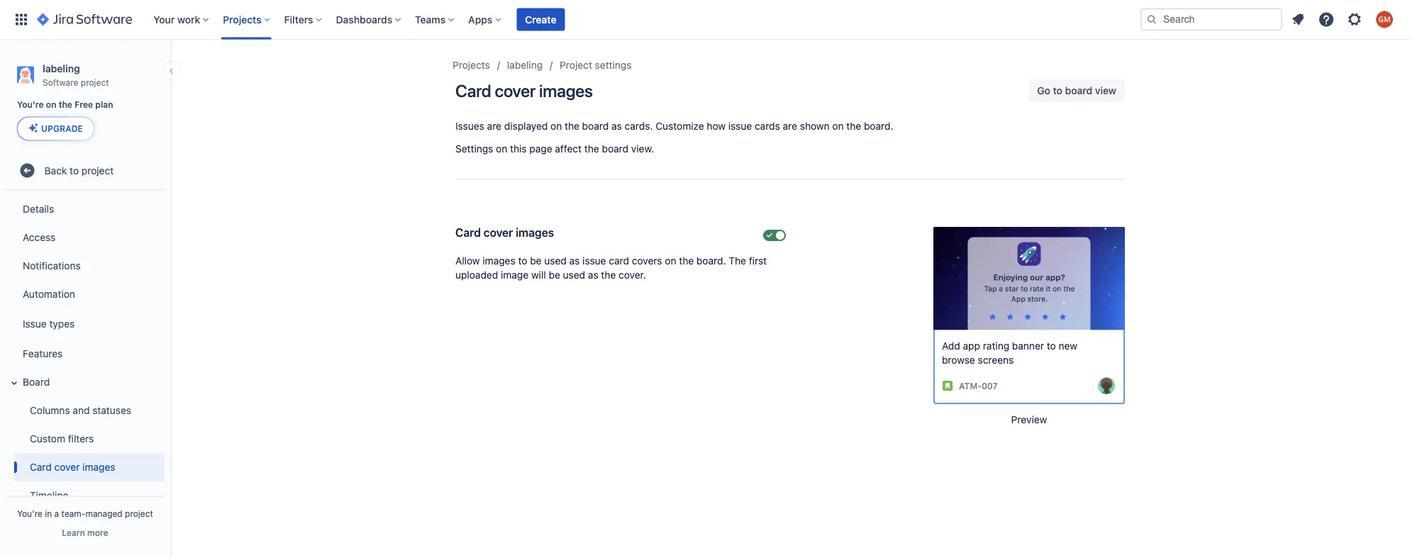 Task type: describe. For each thing, give the bounding box(es) containing it.
learn
[[62, 528, 85, 538]]

allow
[[456, 255, 480, 267]]

project settings
[[560, 59, 632, 71]]

2 vertical spatial project
[[125, 509, 153, 519]]

you're in a team-managed project
[[17, 509, 153, 519]]

automation link
[[6, 280, 165, 308]]

007
[[982, 381, 998, 391]]

columns
[[30, 404, 70, 416]]

details
[[23, 203, 54, 215]]

atm-
[[959, 381, 982, 391]]

covers
[[632, 255, 662, 267]]

2 vertical spatial board
[[602, 143, 629, 155]]

card cover image
[[934, 227, 1125, 330]]

image
[[501, 269, 529, 281]]

uploaded
[[456, 269, 498, 281]]

software
[[43, 77, 78, 87]]

search image
[[1147, 14, 1158, 25]]

2 horizontal spatial as
[[612, 120, 622, 132]]

automation
[[23, 288, 75, 300]]

preview
[[1012, 414, 1048, 426]]

to inside add app rating banner to new browse screens
[[1047, 340, 1056, 351]]

1 vertical spatial used
[[563, 269, 585, 281]]

back to project
[[44, 165, 114, 176]]

upgrade button
[[18, 117, 94, 140]]

issue types
[[23, 318, 75, 330]]

to right back
[[70, 165, 79, 176]]

notifications link
[[6, 251, 165, 280]]

to inside the allow images to be used as issue card covers on the board. the first uploaded image will be used as the cover.
[[518, 255, 528, 267]]

go to board view
[[1038, 85, 1117, 97]]

plan
[[95, 100, 113, 110]]

notifications image
[[1290, 11, 1307, 28]]

how
[[707, 120, 726, 132]]

on right shown
[[833, 120, 844, 132]]

columns and statuses
[[30, 404, 131, 416]]

timeline link
[[14, 481, 165, 510]]

notifications
[[23, 260, 81, 271]]

first
[[749, 255, 767, 267]]

custom
[[30, 433, 65, 445]]

columns and statuses link
[[14, 396, 165, 425]]

1 horizontal spatial as
[[588, 269, 599, 281]]

new
[[1059, 340, 1078, 351]]

group containing details
[[3, 190, 165, 558]]

labeling for labeling software project
[[43, 62, 80, 74]]

images inside the allow images to be used as issue card covers on the board. the first uploaded image will be used as the cover.
[[483, 255, 516, 267]]

the down card
[[601, 269, 616, 281]]

1 vertical spatial card cover images
[[456, 226, 554, 239]]

managed
[[85, 509, 123, 519]]

board button
[[6, 368, 165, 396]]

labeling for labeling
[[507, 59, 543, 71]]

and
[[73, 404, 90, 416]]

2 vertical spatial card
[[30, 461, 52, 473]]

expand image
[[6, 374, 23, 391]]

projects for projects link at the top
[[453, 59, 490, 71]]

on left this
[[496, 143, 508, 155]]

project
[[560, 59, 592, 71]]

custom filters link
[[14, 425, 165, 453]]

0 vertical spatial card
[[456, 81, 491, 101]]

page
[[530, 143, 552, 155]]

card cover images inside group
[[30, 461, 115, 473]]

team-
[[61, 509, 85, 519]]

the right affect
[[585, 143, 599, 155]]

your work
[[153, 13, 200, 25]]

go
[[1038, 85, 1051, 97]]

images down project
[[539, 81, 593, 101]]

filters
[[68, 433, 94, 445]]

filters
[[284, 13, 313, 25]]

create
[[525, 13, 557, 25]]

free
[[75, 100, 93, 110]]

custom filters
[[30, 433, 94, 445]]

you're for you're on the free plan
[[17, 100, 44, 110]]

learn more button
[[62, 527, 108, 539]]

project for labeling software project
[[81, 77, 109, 87]]

atm-007 link
[[959, 380, 998, 392]]

a
[[54, 509, 59, 519]]

dashboards
[[336, 13, 393, 25]]

will
[[531, 269, 546, 281]]

go to board view button
[[1029, 79, 1125, 102]]

atm-007
[[959, 381, 998, 391]]

images up will
[[516, 226, 554, 239]]

teams
[[415, 13, 446, 25]]

affect
[[555, 143, 582, 155]]

0 horizontal spatial be
[[530, 255, 542, 267]]

customize
[[656, 120, 704, 132]]

details link
[[6, 195, 165, 223]]



Task type: vqa. For each thing, say whether or not it's contained in the screenshot.
the Automation
yes



Task type: locate. For each thing, give the bounding box(es) containing it.
the
[[59, 100, 72, 110], [565, 120, 580, 132], [847, 120, 862, 132], [585, 143, 599, 155], [679, 255, 694, 267], [601, 269, 616, 281]]

projects link
[[453, 57, 490, 74]]

card
[[609, 255, 629, 267]]

are right cards
[[783, 120, 798, 132]]

board. right shown
[[864, 120, 894, 132]]

1 are from the left
[[487, 120, 502, 132]]

card up allow
[[456, 226, 481, 239]]

more
[[87, 528, 108, 538]]

projects
[[223, 13, 262, 25], [453, 59, 490, 71]]

cards
[[755, 120, 780, 132]]

jira software image
[[37, 11, 132, 28], [37, 11, 132, 28]]

project inside labeling software project
[[81, 77, 109, 87]]

cards.
[[625, 120, 653, 132]]

shown
[[800, 120, 830, 132]]

group
[[3, 190, 165, 558]]

issue
[[729, 120, 752, 132], [583, 255, 606, 267]]

project
[[81, 77, 109, 87], [82, 165, 114, 176], [125, 509, 153, 519]]

used up will
[[544, 255, 567, 267]]

1 horizontal spatial projects
[[453, 59, 490, 71]]

1 vertical spatial board
[[582, 120, 609, 132]]

projects right work
[[223, 13, 262, 25]]

2 you're from the top
[[17, 509, 43, 519]]

timeline
[[30, 490, 68, 501]]

0 vertical spatial board
[[1065, 85, 1093, 97]]

1 horizontal spatial be
[[549, 269, 560, 281]]

project settings link
[[560, 57, 632, 74]]

labeling inside labeling software project
[[43, 62, 80, 74]]

0 vertical spatial cover
[[495, 81, 536, 101]]

app
[[963, 340, 981, 351]]

issue types link
[[6, 308, 165, 339]]

are right issues
[[487, 120, 502, 132]]

are
[[487, 120, 502, 132], [783, 120, 798, 132]]

displayed
[[504, 120, 548, 132]]

2 are from the left
[[783, 120, 798, 132]]

1 vertical spatial you're
[[17, 509, 43, 519]]

cover down custom filters
[[54, 461, 80, 473]]

on inside the allow images to be used as issue card covers on the board. the first uploaded image will be used as the cover.
[[665, 255, 677, 267]]

be
[[530, 255, 542, 267], [549, 269, 560, 281]]

card cover images
[[456, 81, 593, 101], [456, 226, 554, 239], [30, 461, 115, 473]]

1 horizontal spatial labeling
[[507, 59, 543, 71]]

card cover images link
[[14, 453, 165, 481]]

1 vertical spatial project
[[82, 165, 114, 176]]

on up upgrade "button"
[[46, 100, 56, 110]]

0 vertical spatial you're
[[17, 100, 44, 110]]

1 vertical spatial as
[[570, 255, 580, 267]]

access link
[[6, 223, 165, 251]]

to inside button
[[1053, 85, 1063, 97]]

labeling link
[[507, 57, 543, 74]]

board left cards.
[[582, 120, 609, 132]]

banner
[[0, 0, 1411, 40]]

issues are displayed on the board as cards. customize how issue cards are shown on the board.
[[456, 120, 894, 132]]

add
[[942, 340, 961, 351]]

0 vertical spatial used
[[544, 255, 567, 267]]

labeling up software
[[43, 62, 80, 74]]

images up image
[[483, 255, 516, 267]]

you're on the free plan
[[17, 100, 113, 110]]

1 vertical spatial cover
[[484, 226, 513, 239]]

your work button
[[149, 8, 214, 31]]

0 vertical spatial as
[[612, 120, 622, 132]]

1 vertical spatial card
[[456, 226, 481, 239]]

be right will
[[549, 269, 560, 281]]

0 horizontal spatial labeling
[[43, 62, 80, 74]]

1 horizontal spatial board.
[[864, 120, 894, 132]]

1 vertical spatial board.
[[697, 255, 726, 267]]

labeling down create button
[[507, 59, 543, 71]]

appswitcher icon image
[[13, 11, 30, 28]]

project for back to project
[[82, 165, 114, 176]]

browse
[[942, 354, 976, 366]]

projects inside "popup button"
[[223, 13, 262, 25]]

card down custom
[[30, 461, 52, 473]]

this
[[510, 143, 527, 155]]

0 horizontal spatial are
[[487, 120, 502, 132]]

in
[[45, 509, 52, 519]]

to up image
[[518, 255, 528, 267]]

the right shown
[[847, 120, 862, 132]]

as left cover.
[[588, 269, 599, 281]]

you're up upgrade "button"
[[17, 100, 44, 110]]

as left cards.
[[612, 120, 622, 132]]

the up affect
[[565, 120, 580, 132]]

2 vertical spatial as
[[588, 269, 599, 281]]

on right covers
[[665, 255, 677, 267]]

0 vertical spatial projects
[[223, 13, 262, 25]]

1 vertical spatial be
[[549, 269, 560, 281]]

features link
[[6, 339, 165, 368]]

0 vertical spatial be
[[530, 255, 542, 267]]

learn more
[[62, 528, 108, 538]]

be up will
[[530, 255, 542, 267]]

0 vertical spatial project
[[81, 77, 109, 87]]

issue inside the allow images to be used as issue card covers on the board. the first uploaded image will be used as the cover.
[[583, 255, 606, 267]]

view.
[[631, 143, 654, 155]]

your profile and settings image
[[1377, 11, 1394, 28]]

the left free
[[59, 100, 72, 110]]

project up plan
[[81, 77, 109, 87]]

help image
[[1318, 11, 1335, 28]]

issue left card
[[583, 255, 606, 267]]

1 vertical spatial issue
[[583, 255, 606, 267]]

Search field
[[1141, 8, 1283, 31]]

as
[[612, 120, 622, 132], [570, 255, 580, 267], [588, 269, 599, 281]]

board
[[1065, 85, 1093, 97], [582, 120, 609, 132], [602, 143, 629, 155]]

dashboards button
[[332, 8, 407, 31]]

board.
[[864, 120, 894, 132], [697, 255, 726, 267]]

0 horizontal spatial as
[[570, 255, 580, 267]]

cover
[[495, 81, 536, 101], [484, 226, 513, 239], [54, 461, 80, 473]]

apps
[[468, 13, 493, 25]]

you're for you're in a team-managed project
[[17, 509, 43, 519]]

card down projects link at the top
[[456, 81, 491, 101]]

project up details link
[[82, 165, 114, 176]]

settings image
[[1347, 11, 1364, 28]]

1 vertical spatial projects
[[453, 59, 490, 71]]

statuses
[[92, 404, 131, 416]]

create button
[[517, 8, 565, 31]]

board. left the
[[697, 255, 726, 267]]

as left card
[[570, 255, 580, 267]]

the right covers
[[679, 255, 694, 267]]

upgrade
[[41, 124, 83, 134]]

board. inside the allow images to be used as issue card covers on the board. the first uploaded image will be used as the cover.
[[697, 255, 726, 267]]

images
[[539, 81, 593, 101], [516, 226, 554, 239], [483, 255, 516, 267], [82, 461, 115, 473]]

issue
[[23, 318, 47, 330]]

board left view
[[1065, 85, 1093, 97]]

projects for projects "popup button"
[[223, 13, 262, 25]]

card cover images down 'labeling' link on the left
[[456, 81, 593, 101]]

view
[[1095, 85, 1117, 97]]

allow images to be used as issue card covers on the board. the first uploaded image will be used as the cover.
[[456, 255, 767, 281]]

settings on this page affect the board view.
[[456, 143, 654, 155]]

used right will
[[563, 269, 585, 281]]

banner containing your work
[[0, 0, 1411, 40]]

2 vertical spatial cover
[[54, 461, 80, 473]]

user image
[[1098, 378, 1115, 395]]

card cover images down filters
[[30, 461, 115, 473]]

0 vertical spatial card cover images
[[456, 81, 593, 101]]

board inside button
[[1065, 85, 1093, 97]]

labeling
[[507, 59, 543, 71], [43, 62, 80, 74]]

filters button
[[280, 8, 328, 31]]

card cover images up image
[[456, 226, 554, 239]]

cover up image
[[484, 226, 513, 239]]

1 horizontal spatial are
[[783, 120, 798, 132]]

apps button
[[464, 8, 507, 31]]

images down custom filters "link"
[[82, 461, 115, 473]]

cover.
[[619, 269, 646, 281]]

1 you're from the top
[[17, 100, 44, 110]]

cover inside group
[[54, 461, 80, 473]]

banner
[[1013, 340, 1045, 351]]

0 vertical spatial board.
[[864, 120, 894, 132]]

to left the new
[[1047, 340, 1056, 351]]

primary element
[[9, 0, 1141, 39]]

1 horizontal spatial issue
[[729, 120, 752, 132]]

labeling software project
[[43, 62, 109, 87]]

2 vertical spatial card cover images
[[30, 461, 115, 473]]

features
[[23, 348, 63, 359]]

work
[[177, 13, 200, 25]]

access
[[23, 231, 56, 243]]

card
[[456, 81, 491, 101], [456, 226, 481, 239], [30, 461, 52, 473]]

types
[[49, 318, 75, 330]]

projects down apps
[[453, 59, 490, 71]]

project right managed
[[125, 509, 153, 519]]

back to project link
[[6, 156, 165, 185]]

cover down 'labeling' link on the left
[[495, 81, 536, 101]]

to right the go
[[1053, 85, 1063, 97]]

story image
[[942, 380, 954, 392]]

board left the view.
[[602, 143, 629, 155]]

on
[[46, 100, 56, 110], [551, 120, 562, 132], [833, 120, 844, 132], [496, 143, 508, 155], [665, 255, 677, 267]]

add app rating banner to new browse screens
[[942, 340, 1078, 366]]

0 horizontal spatial issue
[[583, 255, 606, 267]]

issue right the how
[[729, 120, 752, 132]]

board
[[23, 376, 50, 388]]

the
[[729, 255, 746, 267]]

you're left in
[[17, 509, 43, 519]]

on up the settings on this page affect the board view.
[[551, 120, 562, 132]]

0 horizontal spatial board.
[[697, 255, 726, 267]]

back
[[44, 165, 67, 176]]

settings
[[456, 143, 493, 155]]

projects button
[[219, 8, 276, 31]]

0 horizontal spatial projects
[[223, 13, 262, 25]]

settings
[[595, 59, 632, 71]]

0 vertical spatial issue
[[729, 120, 752, 132]]



